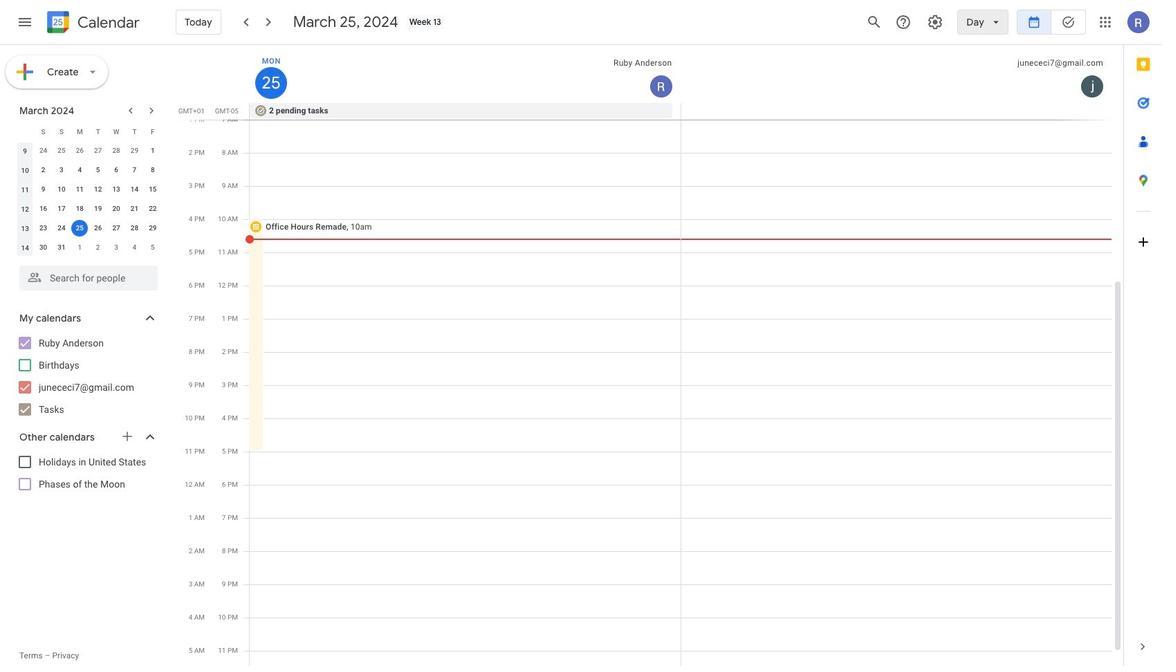 Task type: describe. For each thing, give the bounding box(es) containing it.
21 element
[[126, 201, 143, 217]]

monday, march 25, today element
[[255, 67, 287, 99]]

april 1 element
[[71, 239, 88, 256]]

10 element
[[53, 181, 70, 198]]

heading inside calendar element
[[75, 14, 140, 31]]

february 26 element
[[71, 143, 88, 159]]

my calendars list
[[3, 332, 172, 421]]

25, today element
[[71, 220, 88, 237]]

16 element
[[35, 201, 52, 217]]

19 element
[[90, 201, 106, 217]]

settings menu image
[[928, 14, 944, 30]]

Search for people text field
[[28, 266, 149, 291]]

february 29 element
[[126, 143, 143, 159]]

28 element
[[126, 220, 143, 237]]

20 element
[[108, 201, 125, 217]]

march 2024 grid
[[13, 122, 162, 257]]

13 element
[[108, 181, 125, 198]]

february 25 element
[[53, 143, 70, 159]]

30 element
[[35, 239, 52, 256]]

17 element
[[53, 201, 70, 217]]

14 element
[[126, 181, 143, 198]]

8 element
[[145, 162, 161, 179]]

row group inside march 2024 grid
[[16, 141, 162, 257]]

april 3 element
[[108, 239, 125, 256]]

column header inside march 2024 grid
[[16, 122, 34, 141]]



Task type: locate. For each thing, give the bounding box(es) containing it.
15 element
[[145, 181, 161, 198]]

3 element
[[53, 162, 70, 179]]

7 element
[[126, 162, 143, 179]]

february 28 element
[[108, 143, 125, 159]]

12 element
[[90, 181, 106, 198]]

4 element
[[71, 162, 88, 179]]

tab list
[[1125, 45, 1163, 628]]

april 2 element
[[90, 239, 106, 256]]

cell inside row group
[[71, 219, 89, 238]]

february 27 element
[[90, 143, 106, 159]]

april 5 element
[[145, 239, 161, 256]]

other calendars list
[[3, 451, 172, 496]]

26 element
[[90, 220, 106, 237]]

None search field
[[0, 260, 172, 291]]

april 4 element
[[126, 239, 143, 256]]

22 element
[[145, 201, 161, 217]]

2 element
[[35, 162, 52, 179]]

row
[[244, 103, 1124, 120], [16, 122, 162, 141], [16, 141, 162, 161], [16, 161, 162, 180], [16, 180, 162, 199], [16, 199, 162, 219], [16, 219, 162, 238], [16, 238, 162, 257]]

row group
[[16, 141, 162, 257]]

23 element
[[35, 220, 52, 237]]

calendar element
[[44, 8, 140, 39]]

february 24 element
[[35, 143, 52, 159]]

6 element
[[108, 162, 125, 179]]

5 element
[[90, 162, 106, 179]]

29 element
[[145, 220, 161, 237]]

0 horizontal spatial column header
[[16, 122, 34, 141]]

main drawer image
[[17, 14, 33, 30]]

27 element
[[108, 220, 125, 237]]

heading
[[75, 14, 140, 31]]

cell
[[71, 219, 89, 238]]

11 element
[[71, 181, 88, 198]]

18 element
[[71, 201, 88, 217]]

9 element
[[35, 181, 52, 198]]

column header
[[250, 45, 681, 103], [16, 122, 34, 141]]

1 horizontal spatial column header
[[250, 45, 681, 103]]

24 element
[[53, 220, 70, 237]]

1 element
[[145, 143, 161, 159]]

add other calendars image
[[120, 430, 134, 444]]

31 element
[[53, 239, 70, 256]]

0 vertical spatial column header
[[250, 45, 681, 103]]

grid
[[177, 45, 1124, 666]]

1 vertical spatial column header
[[16, 122, 34, 141]]



Task type: vqa. For each thing, say whether or not it's contained in the screenshot.
the topmost column header
yes



